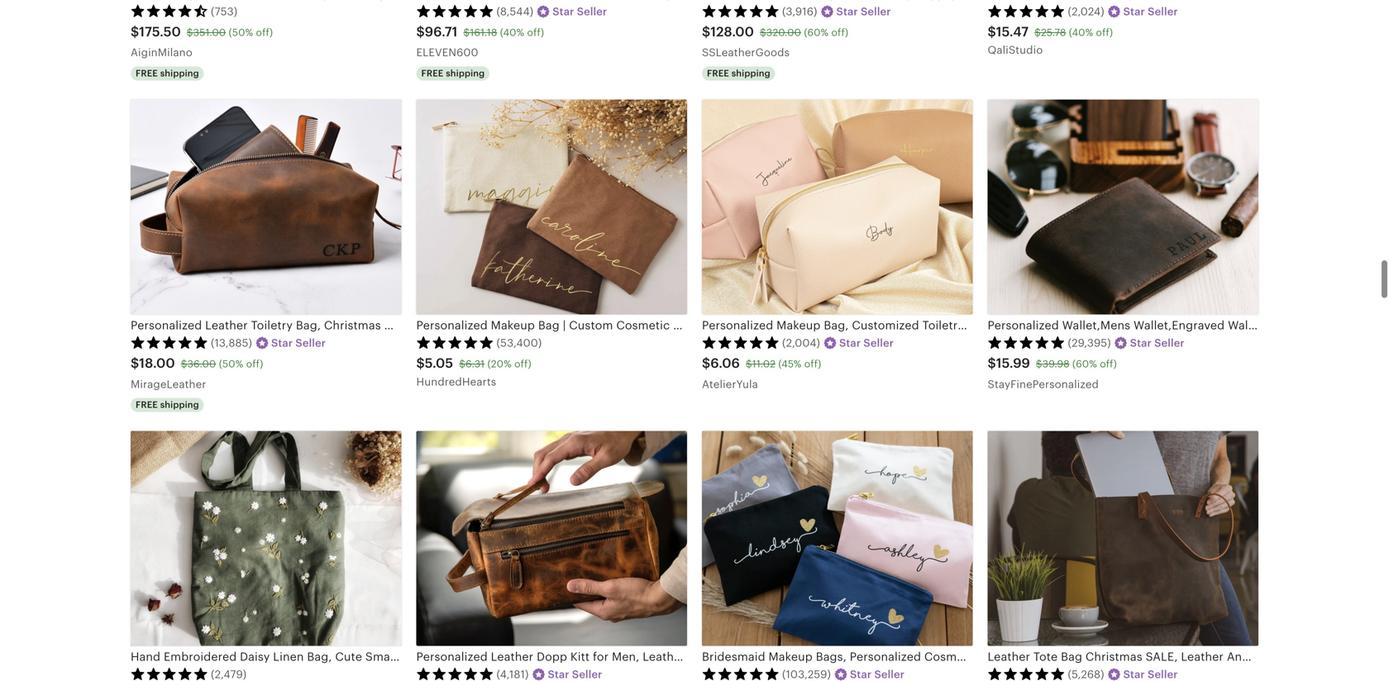 Task type: locate. For each thing, give the bounding box(es) containing it.
(60% down (3,916)
[[804, 27, 829, 38]]

free for 96.71
[[422, 68, 444, 79]]

$ 5.05 $ 6.31 (20% off) hundredhearts
[[417, 356, 532, 388]]

free shipping
[[136, 68, 199, 79], [422, 68, 485, 79], [707, 68, 771, 79], [136, 400, 199, 410]]

star right (29,395)
[[1131, 337, 1152, 350]]

personalized wallet,mens wallet,engraved wallet,groomsmen wallet,leather wallet,custom wallet,boyfriend gift for men,father day gift for him image
[[988, 100, 1259, 315]]

5 out of 5 stars image up '128.00'
[[702, 4, 780, 17]]

off) for 128.00
[[832, 27, 849, 38]]

aiginmilano
[[131, 47, 193, 59]]

bridesmaid makeup bags, personalized cosmetic bags, bridesmaid proposal gifts, make up bag (br036) image
[[702, 432, 973, 647]]

1 vertical spatial (50%
[[219, 359, 244, 370]]

5 out of 5 stars image left the "(2,479)" on the left bottom of the page
[[131, 668, 208, 681]]

star seller right (4,181)
[[548, 669, 603, 681]]

star
[[553, 5, 575, 18], [837, 5, 859, 18], [1124, 5, 1146, 18], [271, 337, 293, 350], [840, 337, 861, 350], [1131, 337, 1152, 350], [548, 669, 570, 681], [851, 669, 872, 681], [1124, 669, 1146, 681]]

(2,479)
[[211, 669, 247, 681]]

star seller right (8,544)
[[553, 5, 608, 18]]

5 out of 5 stars image up 96.71
[[417, 4, 494, 17]]

(53,400)
[[497, 337, 542, 350]]

(60% down (29,395)
[[1073, 359, 1098, 370]]

(20%
[[488, 359, 512, 370]]

star seller for 6.06
[[840, 337, 894, 350]]

star seller right "(2,024)" on the top right
[[1124, 5, 1179, 18]]

5 out of 5 stars image up 5.05
[[417, 336, 494, 349]]

star seller right (13,885)
[[271, 337, 326, 350]]

6.06
[[711, 356, 740, 371]]

(8,544)
[[497, 5, 534, 18]]

$ 128.00 $ 320.00 (60% off)
[[702, 25, 849, 39]]

star seller for 18.00
[[271, 337, 326, 350]]

(50%
[[229, 27, 253, 38], [219, 359, 244, 370]]

off) inside $ 175.50 $ 351.00 (50% off)
[[256, 27, 273, 38]]

5 out of 5 stars image
[[417, 4, 494, 17], [702, 4, 780, 17], [988, 4, 1066, 17], [131, 336, 208, 349], [417, 336, 494, 349], [702, 336, 780, 349], [988, 336, 1066, 349], [131, 668, 208, 681], [417, 668, 494, 681], [702, 668, 780, 681], [988, 668, 1066, 681]]

(40% for 15.47
[[1070, 27, 1094, 38]]

18.00
[[139, 356, 175, 371]]

off) down (13,885)
[[246, 359, 263, 370]]

0 vertical spatial (50%
[[229, 27, 253, 38]]

free shipping down eleven600
[[422, 68, 485, 79]]

star right (13,885)
[[271, 337, 293, 350]]

5 out of 5 stars image up 18.00
[[131, 336, 208, 349]]

free shipping down the "ssleathergoods"
[[707, 68, 771, 79]]

(40% down "(2,024)" on the top right
[[1070, 27, 1094, 38]]

(50% down (753)
[[229, 27, 253, 38]]

shipping down aiginmilano
[[160, 68, 199, 79]]

star for 18.00
[[271, 337, 293, 350]]

off) inside "$ 15.99 $ 39.98 (60% off)"
[[1101, 359, 1118, 370]]

leather tote bag christmas sale, leather anniversary gift for women, personalized leather laptop work student bag, tote with pocket image
[[988, 432, 1259, 647]]

star right (4,181)
[[548, 669, 570, 681]]

(50% down (13,885)
[[219, 359, 244, 370]]

0 vertical spatial (60%
[[804, 27, 829, 38]]

2 (40% from the left
[[1070, 27, 1094, 38]]

(40% down (8,544)
[[500, 27, 525, 38]]

1 horizontal spatial (40%
[[1070, 27, 1094, 38]]

(40%
[[500, 27, 525, 38], [1070, 27, 1094, 38]]

25.78
[[1042, 27, 1067, 38]]

off) for 15.99
[[1101, 359, 1118, 370]]

$ 6.06 $ 11.02 (45% off)
[[702, 356, 822, 371]]

free down aiginmilano
[[136, 68, 158, 79]]

off) down "(2,024)" on the top right
[[1097, 27, 1114, 38]]

off) for 18.00
[[246, 359, 263, 370]]

$
[[131, 25, 139, 39], [417, 25, 425, 39], [702, 25, 711, 39], [988, 25, 997, 39], [187, 27, 193, 38], [464, 27, 470, 38], [760, 27, 767, 38], [1035, 27, 1042, 38], [131, 356, 139, 371], [417, 356, 425, 371], [702, 356, 711, 371], [988, 356, 997, 371], [181, 359, 187, 370], [459, 359, 466, 370], [746, 359, 753, 370], [1037, 359, 1043, 370]]

star right "(2,024)" on the top right
[[1124, 5, 1146, 18]]

39.98
[[1043, 359, 1070, 370]]

personalized leather toiletry bag, christmas gift for him, men's travel dopp kit, personalized groomsmen gift, husband, father,gifts for dad image
[[131, 100, 402, 315]]

(2,479) link
[[131, 432, 402, 682]]

free down the "ssleathergoods"
[[707, 68, 730, 79]]

seller for 15.99
[[1155, 337, 1185, 350]]

star for 6.06
[[840, 337, 861, 350]]

1 horizontal spatial (60%
[[1073, 359, 1098, 370]]

off) right (45%
[[805, 359, 822, 370]]

5 out of 5 stars image for (2,004)
[[702, 336, 780, 349]]

seller for 15.47
[[1149, 5, 1179, 18]]

off) down (53,400)
[[515, 359, 532, 370]]

mirageleather
[[131, 378, 206, 391]]

(50% for 175.50
[[229, 27, 253, 38]]

off) down (8,544)
[[527, 27, 545, 38]]

0 horizontal spatial (60%
[[804, 27, 829, 38]]

off) down (29,395)
[[1101, 359, 1118, 370]]

shipping for 96.71
[[446, 68, 485, 79]]

off) right 351.00
[[256, 27, 273, 38]]

off) inside $ 128.00 $ 320.00 (60% off)
[[832, 27, 849, 38]]

shipping for 128.00
[[732, 68, 771, 79]]

(3,916)
[[783, 5, 818, 18]]

(13,885)
[[211, 337, 252, 350]]

off)
[[256, 27, 273, 38], [527, 27, 545, 38], [832, 27, 849, 38], [1097, 27, 1114, 38], [246, 359, 263, 370], [515, 359, 532, 370], [805, 359, 822, 370], [1101, 359, 1118, 370]]

star right (2,004)
[[840, 337, 861, 350]]

off) inside $ 5.05 $ 6.31 (20% off) hundredhearts
[[515, 359, 532, 370]]

shipping down the "ssleathergoods"
[[732, 68, 771, 79]]

free shipping down "mirageleather"
[[136, 400, 199, 410]]

(60% inside "$ 15.99 $ 39.98 (60% off)"
[[1073, 359, 1098, 370]]

star seller right (29,395)
[[1131, 337, 1185, 350]]

shipping down "mirageleather"
[[160, 400, 199, 410]]

free
[[136, 68, 158, 79], [422, 68, 444, 79], [707, 68, 730, 79], [136, 400, 158, 410]]

(60% inside $ 128.00 $ 320.00 (60% off)
[[804, 27, 829, 38]]

(50% inside '$ 18.00 $ 36.00 (50% off)'
[[219, 359, 244, 370]]

1 (40% from the left
[[500, 27, 525, 38]]

free down "mirageleather"
[[136, 400, 158, 410]]

5 out of 5 stars image left (4,181)
[[417, 668, 494, 681]]

shipping
[[160, 68, 199, 79], [446, 68, 485, 79], [732, 68, 771, 79], [160, 400, 199, 410]]

36.00
[[187, 359, 216, 370]]

off) right 320.00
[[832, 27, 849, 38]]

(40% for 96.71
[[500, 27, 525, 38]]

star seller right (3,916)
[[837, 5, 892, 18]]

5 out of 5 stars image left (103,259)
[[702, 668, 780, 681]]

(40% inside $ 96.71 $ 161.18 (40% off)
[[500, 27, 525, 38]]

free shipping down aiginmilano
[[136, 68, 199, 79]]

free down eleven600
[[422, 68, 444, 79]]

(60%
[[804, 27, 829, 38], [1073, 359, 1098, 370]]

eleven600
[[417, 47, 479, 59]]

star seller right (103,259)
[[851, 669, 905, 681]]

5 out of 5 stars image up 15.99
[[988, 336, 1066, 349]]

off) inside '$ 18.00 $ 36.00 (50% off)'
[[246, 359, 263, 370]]

(29,395)
[[1069, 337, 1112, 350]]

free shipping for 128.00
[[707, 68, 771, 79]]

5 out of 5 stars image inside the (2,479) link
[[131, 668, 208, 681]]

star seller right (2,004)
[[840, 337, 894, 350]]

off) inside $ 15.47 $ 25.78 (40% off) qalistudio
[[1097, 27, 1114, 38]]

1 vertical spatial (60%
[[1073, 359, 1098, 370]]

seller for 128.00
[[861, 5, 892, 18]]

$ inside $ 6.06 $ 11.02 (45% off)
[[746, 359, 753, 370]]

(50% inside $ 175.50 $ 351.00 (50% off)
[[229, 27, 253, 38]]

off) inside $ 96.71 $ 161.18 (40% off)
[[527, 27, 545, 38]]

star seller
[[553, 5, 608, 18], [837, 5, 892, 18], [1124, 5, 1179, 18], [271, 337, 326, 350], [840, 337, 894, 350], [1131, 337, 1185, 350], [548, 669, 603, 681], [851, 669, 905, 681], [1124, 669, 1179, 681]]

star for 96.71
[[553, 5, 575, 18]]

off) inside $ 6.06 $ 11.02 (45% off)
[[805, 359, 822, 370]]

star seller for 15.47
[[1124, 5, 1179, 18]]

shipping down eleven600
[[446, 68, 485, 79]]

5 out of 5 stars image up 6.06 on the right bottom of page
[[702, 336, 780, 349]]

(40% inside $ 15.47 $ 25.78 (40% off) qalistudio
[[1070, 27, 1094, 38]]

star right (8,544)
[[553, 5, 575, 18]]

star right (3,916)
[[837, 5, 859, 18]]

6.31
[[466, 359, 485, 370]]

free shipping for 18.00
[[136, 400, 199, 410]]

seller
[[577, 5, 608, 18], [861, 5, 892, 18], [1149, 5, 1179, 18], [296, 337, 326, 350], [864, 337, 894, 350], [1155, 337, 1185, 350], [572, 669, 603, 681], [875, 669, 905, 681], [1148, 669, 1179, 681]]

0 horizontal spatial (40%
[[500, 27, 525, 38]]

5 out of 5 stars image left (5,268) on the right bottom
[[988, 668, 1066, 681]]

175.50
[[139, 25, 181, 39]]

star for 15.99
[[1131, 337, 1152, 350]]

5 out of 5 stars image for (13,885)
[[131, 336, 208, 349]]

free for 175.50
[[136, 68, 158, 79]]

$ 15.47 $ 25.78 (40% off) qalistudio
[[988, 25, 1114, 56]]

off) for 96.71
[[527, 27, 545, 38]]

5 out of 5 stars image up 15.47
[[988, 4, 1066, 17]]

15.99
[[997, 356, 1031, 371]]

$ inside '$ 18.00 $ 36.00 (50% off)'
[[181, 359, 187, 370]]



Task type: describe. For each thing, give the bounding box(es) containing it.
320.00
[[767, 27, 802, 38]]

stayfinepersonalized
[[988, 378, 1100, 391]]

shipping for 175.50
[[160, 68, 199, 79]]

(4,181)
[[497, 669, 529, 681]]

5 out of 5 stars image for (103,259)
[[702, 668, 780, 681]]

star right (5,268) on the right bottom
[[1124, 669, 1146, 681]]

personalized makeup bag | custom cosmetic bag | birthday gifts for her | mom christmas gifts | best friend gifts | gift for women image
[[417, 100, 688, 315]]

free shipping for 96.71
[[422, 68, 485, 79]]

5 out of 5 stars image for (2,024)
[[988, 4, 1066, 17]]

5 out of 5 stars image for (3,916)
[[702, 4, 780, 17]]

hundredhearts
[[417, 376, 497, 388]]

star seller for 128.00
[[837, 5, 892, 18]]

seller for 6.06
[[864, 337, 894, 350]]

star for 15.47
[[1124, 5, 1146, 18]]

off) for 15.47
[[1097, 27, 1114, 38]]

star for 128.00
[[837, 5, 859, 18]]

$ 15.99 $ 39.98 (60% off)
[[988, 356, 1118, 371]]

15.47
[[997, 25, 1029, 39]]

96.71
[[425, 25, 458, 39]]

128.00
[[711, 25, 755, 39]]

free shipping for 175.50
[[136, 68, 199, 79]]

star right (103,259)
[[851, 669, 872, 681]]

$ 96.71 $ 161.18 (40% off)
[[417, 25, 545, 39]]

off) for 175.50
[[256, 27, 273, 38]]

4.5 out of 5 stars image
[[131, 4, 208, 17]]

atelieryula
[[702, 378, 759, 391]]

personalized makeup bag, customized toiletry bag, monogram cosmetic organizer, gift for her, bridesmaid gift, maid of honor, christmas gift image
[[702, 100, 973, 315]]

star seller for 15.99
[[1131, 337, 1185, 350]]

351.00
[[193, 27, 226, 38]]

(45%
[[779, 359, 802, 370]]

(5,268)
[[1069, 669, 1105, 681]]

(2,024)
[[1069, 5, 1105, 18]]

off) for 6.06
[[805, 359, 822, 370]]

5 out of 5 stars image for (8,544)
[[417, 4, 494, 17]]

$ 18.00 $ 36.00 (50% off)
[[131, 356, 263, 371]]

seller for 96.71
[[577, 5, 608, 18]]

free for 18.00
[[136, 400, 158, 410]]

11.02
[[753, 359, 776, 370]]

star seller right (5,268) on the right bottom
[[1124, 669, 1179, 681]]

shipping for 18.00
[[160, 400, 199, 410]]

$ 175.50 $ 351.00 (50% off)
[[131, 25, 273, 39]]

$ inside $ 96.71 $ 161.18 (40% off)
[[464, 27, 470, 38]]

5 out of 5 stars image for (2,479)
[[131, 668, 208, 681]]

(50% for 18.00
[[219, 359, 244, 370]]

$ inside $ 175.50 $ 351.00 (50% off)
[[187, 27, 193, 38]]

5.05
[[425, 356, 454, 371]]

161.18
[[470, 27, 498, 38]]

hand embroidered daisy linen bag, cute small daisies embroidery market bag, eco friendly grocery bag, aesthetic bag, handmade tote bag image
[[131, 432, 402, 647]]

ssleathergoods
[[702, 47, 790, 59]]

5 out of 5 stars image for (29,395)
[[988, 336, 1066, 349]]

qalistudio
[[988, 44, 1044, 56]]

(753)
[[211, 5, 238, 18]]

(60% for 128.00
[[804, 27, 829, 38]]

$ inside "$ 15.99 $ 39.98 (60% off)"
[[1037, 359, 1043, 370]]

seller for 18.00
[[296, 337, 326, 350]]

5 out of 5 stars image for (5,268)
[[988, 668, 1066, 681]]

$ inside $ 128.00 $ 320.00 (60% off)
[[760, 27, 767, 38]]

free for 128.00
[[707, 68, 730, 79]]

(2,004)
[[783, 337, 821, 350]]

5 out of 5 stars image for (4,181)
[[417, 668, 494, 681]]

(103,259)
[[783, 669, 831, 681]]

5 out of 5 stars image for (53,400)
[[417, 336, 494, 349]]

personalized leather dopp kitt for men, leather men's travel toiletry bag, grooms men gift, christmas gift for him image
[[417, 432, 688, 647]]

off) for 5.05
[[515, 359, 532, 370]]

star seller for 96.71
[[553, 5, 608, 18]]

(60% for 15.99
[[1073, 359, 1098, 370]]



Task type: vqa. For each thing, say whether or not it's contained in the screenshot.
bottom "quality"
no



